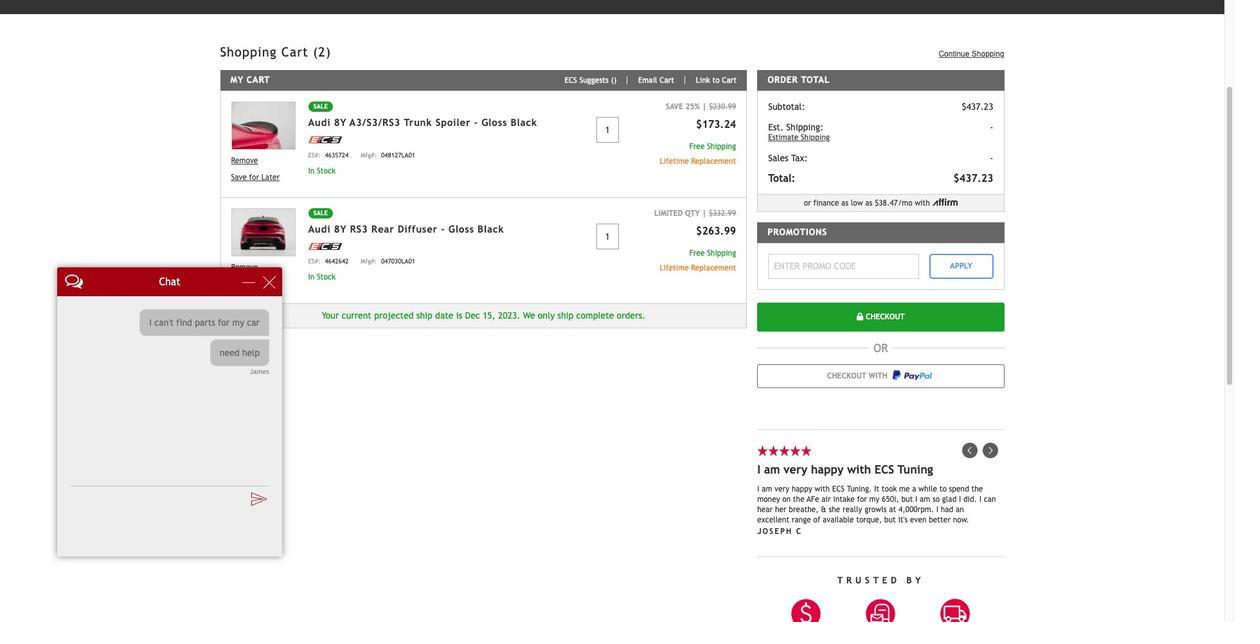 Task type: vqa. For each thing, say whether or not it's contained in the screenshot.
ECS to the middle
yes



Task type: locate. For each thing, give the bounding box(es) containing it.
0 vertical spatial gloss
[[482, 117, 507, 128]]

but
[[901, 495, 913, 504], [884, 515, 896, 524]]

38.47
[[879, 198, 898, 207]]

25%
[[686, 102, 700, 111]]

as left '$'
[[865, 198, 873, 207]]

or up checkout with "button"
[[874, 341, 888, 355]]

0 horizontal spatial shopping
[[220, 44, 277, 59]]

gloss right diffuser
[[448, 223, 474, 234]]

ecs image for $263.99
[[308, 243, 342, 250]]

2 vertical spatial for
[[857, 495, 867, 504]]

very inside i am very happy with ecs tuning. it took me a while to spend the money on the afe air intake for my 650i, but i am so glad i did. i can hear her breathe, & she really growls at 4,000rpm. i had an excellent range of available torque, but it's even better now. joseph c
[[775, 484, 789, 493]]

1 vertical spatial in
[[308, 273, 315, 282]]

a3/s3/rs3
[[350, 117, 401, 128]]

1 horizontal spatial but
[[901, 495, 913, 504]]

1 ecs image from the top
[[308, 136, 342, 143]]

available
[[823, 515, 854, 524]]

0 vertical spatial black
[[511, 117, 537, 128]]

2 remove from the top
[[231, 263, 258, 272]]

1 free from the top
[[689, 142, 705, 151]]

2 free shipping lifetime replacement from the top
[[660, 248, 736, 272]]

to inside i am very happy with ecs tuning. it took me a while to spend the money on the afe air intake for my 650i, but i am so glad i did. i can hear her breathe, & she really growls at 4,000rpm. i had an excellent range of available torque, but it's even better now. joseph c
[[940, 484, 947, 493]]

1 horizontal spatial black
[[511, 117, 537, 128]]

date
[[435, 311, 453, 321]]

0 vertical spatial |
[[702, 102, 707, 111]]

me
[[899, 484, 910, 493]]

0 horizontal spatial (
[[313, 44, 318, 59]]

replacement for $173.24
[[691, 157, 736, 166]]

for down audi 8y a3/s3/rs3 trunk spoiler - gloss black image
[[249, 173, 259, 182]]

with up air
[[815, 484, 830, 493]]

but down at
[[884, 515, 896, 524]]

happy inside i am very happy with ecs tuning. it took me a while to spend the money on the afe air intake for my 650i, but i am so glad i did. i can hear her breathe, & she really growls at 4,000rpm. i had an excellent range of available torque, but it's even better now. joseph c
[[792, 484, 812, 493]]

checkout up checkout with "button"
[[863, 312, 905, 321]]

1 horizontal spatial ship
[[557, 311, 574, 321]]

1 horizontal spatial ecs
[[832, 484, 845, 493]]

0 vertical spatial or
[[804, 198, 811, 207]]

0 vertical spatial for
[[249, 173, 259, 182]]

lifetime down limited
[[660, 263, 689, 272]]

to
[[713, 76, 720, 85], [940, 484, 947, 493]]

stock for $173.24
[[317, 166, 336, 175]]

0 vertical spatial later
[[261, 173, 280, 182]]

complete
[[576, 311, 614, 321]]

remove down 'audi 8y rs3 rear diffuser - gloss black' image
[[231, 263, 258, 272]]

1 vertical spatial gloss
[[448, 223, 474, 234]]

mfg#: for $173.24
[[361, 151, 377, 158]]

2 as from the left
[[865, 198, 873, 207]]

is
[[456, 311, 462, 321]]

0 horizontal spatial but
[[884, 515, 896, 524]]

to up glad
[[940, 484, 947, 493]]

tax:
[[791, 153, 808, 163]]

2 mfg#: from the top
[[361, 258, 377, 265]]

free shipping lifetime replacement down $173.24
[[660, 142, 736, 166]]

1 remove from the top
[[231, 156, 258, 165]]

2 vertical spatial ecs
[[832, 484, 845, 493]]

as
[[841, 198, 849, 207], [865, 198, 873, 207]]

0 vertical spatial mfg#:
[[361, 151, 377, 158]]

1 in from the top
[[308, 166, 315, 175]]

save down 'audi 8y rs3 rear diffuser - gloss black' image
[[231, 280, 247, 289]]

0 vertical spatial 8y
[[334, 117, 347, 128]]

remove down audi 8y a3/s3/rs3 trunk spoiler - gloss black image
[[231, 156, 258, 165]]

0 vertical spatial ecs
[[565, 76, 577, 85]]

shopping inside the continue shopping link
[[972, 49, 1004, 58]]

1 vertical spatial to
[[940, 484, 947, 493]]

1 save for later from the top
[[231, 173, 280, 182]]

1 replacement from the top
[[691, 157, 736, 166]]

8y for $263.99
[[334, 223, 347, 234]]

0 vertical spatial am
[[764, 462, 780, 476]]

can
[[984, 495, 996, 504]]

in for $173.24
[[308, 166, 315, 175]]

2 free from the top
[[689, 248, 705, 257]]

1 vertical spatial free shipping lifetime replacement
[[660, 248, 736, 272]]

with inside i am very happy with ecs tuning. it took me a while to spend the money on the afe air intake for my 650i, but i am so glad i did. i can hear her breathe, & she really growls at 4,000rpm. i had an excellent range of available torque, but it's even better now. joseph c
[[815, 484, 830, 493]]

or for or
[[874, 341, 888, 355]]

tuning.
[[847, 484, 872, 493]]

0 vertical spatial in stock
[[308, 166, 336, 175]]

1 vertical spatial (
[[611, 76, 614, 85]]

excellent
[[757, 515, 789, 524]]

0 vertical spatial remove
[[231, 156, 258, 165]]

1 free shipping lifetime replacement from the top
[[660, 142, 736, 166]]

she
[[829, 505, 840, 514]]

save down audi 8y a3/s3/rs3 trunk spoiler - gloss black image
[[231, 173, 247, 182]]

0 vertical spatial stock
[[317, 166, 336, 175]]

0 vertical spatial replacement
[[691, 157, 736, 166]]

save for later link down 'audi 8y rs3 rear diffuser - gloss black' image
[[231, 278, 295, 290]]

previous slide image
[[962, 443, 977, 458]]

2 remove link from the top
[[231, 262, 295, 273]]

1 vertical spatial |
[[702, 209, 707, 218]]

in
[[308, 166, 315, 175], [308, 273, 315, 282]]

2 audi from the top
[[308, 223, 331, 234]]

1 audi from the top
[[308, 117, 331, 128]]

mfg#: left 047030la01 at the top
[[361, 258, 377, 265]]

$230.99
[[709, 102, 736, 111]]

1 vertical spatial or
[[874, 341, 888, 355]]

shipping:
[[786, 122, 823, 132]]

1 horizontal spatial shopping
[[972, 49, 1004, 58]]

audi 8y rs3 rear diffuser - gloss black
[[308, 223, 504, 234]]

1 vertical spatial sale
[[313, 209, 328, 216]]

apply button
[[929, 254, 993, 279]]

in stock down es#: 4642642
[[308, 273, 336, 282]]

2 in stock from the top
[[308, 273, 336, 282]]

glad
[[942, 495, 957, 504]]

audi up es#: 4642642
[[308, 223, 331, 234]]

2 vertical spatial am
[[920, 495, 930, 504]]

1 8y from the top
[[334, 117, 347, 128]]

1 vertical spatial save for later
[[231, 280, 280, 289]]

the up breathe,
[[793, 495, 805, 504]]

1 vertical spatial but
[[884, 515, 896, 524]]

save for later link for $173.24
[[231, 172, 295, 183]]

free down $263.99
[[689, 248, 705, 257]]

0 horizontal spatial the
[[793, 495, 805, 504]]

8y up 4635724 in the left of the page
[[334, 117, 347, 128]]

0 vertical spatial $437.23
[[962, 101, 993, 112]]

mfg#: 048127la01
[[361, 151, 415, 158]]

| right qty on the right of the page
[[702, 209, 707, 218]]

1 vertical spatial free
[[689, 248, 705, 257]]

shipping down $263.99
[[707, 248, 736, 257]]

ecs suggests ( )
[[565, 76, 617, 85]]

1 horizontal spatial as
[[865, 198, 873, 207]]

1 lifetime from the top
[[660, 157, 689, 166]]

stock down es#: 4635724
[[317, 166, 336, 175]]

0 vertical spatial audi
[[308, 117, 331, 128]]

Enter Promo Code text field
[[768, 254, 919, 279]]

later down audi 8y a3/s3/rs3 trunk spoiler - gloss black image
[[261, 173, 280, 182]]

happy up air
[[811, 462, 844, 476]]

1 stock from the top
[[317, 166, 336, 175]]

afe
[[807, 495, 819, 504]]

1 vertical spatial happy
[[792, 484, 812, 493]]

0 vertical spatial in
[[308, 166, 315, 175]]

2 8y from the top
[[334, 223, 347, 234]]

2 es#: from the top
[[308, 258, 320, 265]]

stock down es#: 4642642
[[317, 273, 336, 282]]

2 in from the top
[[308, 273, 315, 282]]

0 vertical spatial ecs image
[[308, 136, 342, 143]]

continue shopping link
[[939, 48, 1004, 60]]

8y left rs3
[[334, 223, 347, 234]]

it
[[874, 484, 879, 493]]

spoiler
[[436, 117, 471, 128]]

for for $263.99
[[249, 280, 259, 289]]

save for later link down audi 8y a3/s3/rs3 trunk spoiler - gloss black image
[[231, 172, 295, 183]]

ecs up the intake
[[832, 484, 845, 493]]

0 horizontal spatial or
[[804, 198, 811, 207]]

1 mfg#: from the top
[[361, 151, 377, 158]]

0 vertical spatial )
[[326, 44, 331, 59]]

2 replacement from the top
[[691, 263, 736, 272]]

diffuser
[[398, 223, 438, 234]]

&
[[821, 505, 827, 514]]

0 vertical spatial sale
[[313, 103, 328, 110]]

c
[[796, 527, 802, 536]]

save for later link for $263.99
[[231, 278, 295, 290]]

0 vertical spatial save for later
[[231, 173, 280, 182]]

for
[[249, 173, 259, 182], [249, 280, 259, 289], [857, 495, 867, 504]]

suggests
[[579, 76, 609, 85]]

save left 25% on the top
[[666, 102, 683, 111]]

| right 25% on the top
[[702, 102, 707, 111]]

remove link down audi 8y a3/s3/rs3 trunk spoiler - gloss black image
[[231, 155, 295, 167]]

to right link
[[713, 76, 720, 85]]

1 es#: from the top
[[308, 151, 320, 158]]

1 vertical spatial stock
[[317, 273, 336, 282]]

had
[[941, 505, 953, 514]]

shopping up my cart
[[220, 44, 277, 59]]

cart right my
[[247, 75, 270, 85]]

1 later from the top
[[261, 173, 280, 182]]

2 vertical spatial save
[[231, 280, 247, 289]]

next slide image
[[983, 443, 998, 458]]

0 vertical spatial very
[[784, 462, 808, 476]]

while
[[919, 484, 937, 493]]

free shipping lifetime replacement for $263.99
[[660, 248, 736, 272]]

your current projected ship date is dec 15, 2023. we only ship complete orders.
[[322, 311, 646, 321]]

0 horizontal spatial gloss
[[448, 223, 474, 234]]

in stock for $173.24
[[308, 166, 336, 175]]

ecs inside i am very happy with ecs tuning. it took me a while to spend the money on the afe air intake for my 650i, but i am so glad i did. i can hear her breathe, & she really growls at 4,000rpm. i had an excellent range of available torque, but it's even better now. joseph c
[[832, 484, 845, 493]]

her
[[775, 505, 787, 514]]

free down $173.24
[[689, 142, 705, 151]]

sale
[[313, 103, 328, 110], [313, 209, 328, 216]]

0 vertical spatial es#:
[[308, 151, 320, 158]]

0 vertical spatial free
[[689, 142, 705, 151]]

lifetime for $173.24
[[660, 157, 689, 166]]

ecs
[[565, 76, 577, 85], [875, 462, 894, 476], [832, 484, 845, 493]]

1 save for later link from the top
[[231, 172, 295, 183]]

lifetime up limited
[[660, 157, 689, 166]]

1 vertical spatial 8y
[[334, 223, 347, 234]]

0 vertical spatial remove link
[[231, 155, 295, 167]]

remove link
[[231, 155, 295, 167], [231, 262, 295, 273]]

1 horizontal spatial or
[[874, 341, 888, 355]]

0 vertical spatial to
[[713, 76, 720, 85]]

audi
[[308, 117, 331, 128], [308, 223, 331, 234]]

breathe,
[[789, 505, 819, 514]]

0 vertical spatial (
[[313, 44, 318, 59]]

ship right only
[[557, 311, 574, 321]]

very
[[784, 462, 808, 476], [775, 484, 789, 493]]

sale up es#: 4642642
[[313, 209, 328, 216]]

( for )
[[611, 76, 614, 85]]

remove link down 'audi 8y rs3 rear diffuser - gloss black' image
[[231, 262, 295, 273]]

shipping down shipping:
[[801, 133, 830, 142]]

or for or finance as low as $ 38.47 /mo with
[[804, 198, 811, 207]]

1 vertical spatial ecs image
[[308, 243, 342, 250]]

took
[[882, 484, 897, 493]]

shopping
[[220, 44, 277, 59], [972, 49, 1004, 58]]

0 horizontal spatial ship
[[416, 311, 433, 321]]

happy for i am very happy with ecs tuning
[[811, 462, 844, 476]]

ecs left suggests at the left top of the page
[[565, 76, 577, 85]]

1 sale from the top
[[313, 103, 328, 110]]

audi for $173.24
[[308, 117, 331, 128]]

1 vertical spatial save
[[231, 173, 247, 182]]

shipping inside est. shipping: estimate shipping
[[801, 133, 830, 142]]

1 vertical spatial black
[[478, 223, 504, 234]]

2 ecs image from the top
[[308, 243, 342, 250]]

es#:
[[308, 151, 320, 158], [308, 258, 320, 265]]

replacement
[[691, 157, 736, 166], [691, 263, 736, 272]]

mfg#:
[[361, 151, 377, 158], [361, 258, 377, 265]]

2 lifetime from the top
[[660, 263, 689, 272]]

2 save for later from the top
[[231, 280, 280, 289]]

later down 'audi 8y rs3 rear diffuser - gloss black' image
[[261, 280, 280, 289]]

replacement down $173.24
[[691, 157, 736, 166]]

checkout down lock icon
[[827, 372, 867, 381]]

2 later from the top
[[261, 280, 280, 289]]

save for later for $263.99
[[231, 280, 280, 289]]

very for i am very happy with ecs tuning
[[784, 462, 808, 476]]

ecs image up es#: 4635724
[[308, 136, 342, 143]]

later
[[261, 173, 280, 182], [261, 280, 280, 289]]

8y
[[334, 117, 347, 128], [334, 223, 347, 234]]

0 horizontal spatial )
[[326, 44, 331, 59]]

2 ship from the left
[[557, 311, 574, 321]]

as left low
[[841, 198, 849, 207]]

1 vertical spatial save for later link
[[231, 278, 295, 290]]

1 vertical spatial am
[[762, 484, 772, 493]]

free
[[689, 142, 705, 151], [689, 248, 705, 257]]

shipping
[[801, 133, 830, 142], [707, 142, 736, 151], [707, 248, 736, 257]]

1 vertical spatial replacement
[[691, 263, 736, 272]]

1 remove link from the top
[[231, 155, 295, 167]]

replacement down $263.99
[[691, 263, 736, 272]]

in stock down es#: 4635724
[[308, 166, 336, 175]]

$437.23 up affirm icon
[[954, 172, 993, 184]]

even
[[910, 515, 927, 524]]

|
[[702, 102, 707, 111], [702, 209, 707, 218]]

my
[[869, 495, 880, 504]]

or
[[804, 198, 811, 207], [874, 341, 888, 355]]

2 horizontal spatial ecs
[[875, 462, 894, 476]]

black
[[511, 117, 537, 128], [478, 223, 504, 234]]

stock for $263.99
[[317, 273, 336, 282]]

gloss
[[482, 117, 507, 128], [448, 223, 474, 234]]

1 vertical spatial in stock
[[308, 273, 336, 282]]

2 stock from the top
[[317, 273, 336, 282]]

for down 'audi 8y rs3 rear diffuser - gloss black' image
[[249, 280, 259, 289]]

audi up es#: 4635724
[[308, 117, 331, 128]]

the up the did.
[[972, 484, 983, 493]]

shipping down $173.24
[[707, 142, 736, 151]]

shopping cart ( 2 )
[[220, 44, 331, 59]]

1 vertical spatial checkout
[[827, 372, 867, 381]]

1 vertical spatial es#:
[[308, 258, 320, 265]]

1 vertical spatial for
[[249, 280, 259, 289]]

ecs image up es#: 4642642
[[308, 243, 342, 250]]

1 horizontal spatial (
[[611, 76, 614, 85]]

cart left 2
[[281, 44, 309, 59]]

shipping for $173.24
[[707, 142, 736, 151]]

your
[[322, 311, 339, 321]]

1 in stock from the top
[[308, 166, 336, 175]]

checkout for checkout
[[863, 312, 905, 321]]

1 vertical spatial audi
[[308, 223, 331, 234]]

or left finance
[[804, 198, 811, 207]]

$332.99
[[709, 209, 736, 218]]

in stock for $263.99
[[308, 273, 336, 282]]

on
[[782, 495, 791, 504]]

checkout
[[863, 312, 905, 321], [827, 372, 867, 381]]

-
[[474, 117, 478, 128], [990, 122, 993, 132], [990, 153, 993, 163], [441, 223, 445, 234]]

0 vertical spatial free shipping lifetime replacement
[[660, 142, 736, 166]]

save for later down audi 8y a3/s3/rs3 trunk spoiler - gloss black image
[[231, 173, 280, 182]]

1 vertical spatial remove link
[[231, 262, 295, 273]]

or finance as low as $ 38.47 /mo with
[[804, 198, 930, 207]]

remove for $263.99
[[231, 263, 258, 272]]

0 vertical spatial happy
[[811, 462, 844, 476]]

for down tuning. in the bottom right of the page
[[857, 495, 867, 504]]

link to cart
[[696, 76, 737, 85]]

1 vertical spatial remove
[[231, 263, 258, 272]]

sales
[[768, 153, 789, 163]]

checkout inside "button"
[[827, 372, 867, 381]]

0 vertical spatial save for later link
[[231, 172, 295, 183]]

None number field
[[596, 117, 619, 143], [596, 223, 619, 249], [596, 117, 619, 143], [596, 223, 619, 249]]

1 vertical spatial mfg#:
[[361, 258, 377, 265]]

save for later down 'audi 8y rs3 rear diffuser - gloss black' image
[[231, 280, 280, 289]]

audi 8y a3/s3/rs3 trunk spoiler - gloss black image
[[231, 101, 295, 150]]

gloss right spoiler
[[482, 117, 507, 128]]

in stock
[[308, 166, 336, 175], [308, 273, 336, 282]]

0 horizontal spatial black
[[478, 223, 504, 234]]

0 vertical spatial lifetime
[[660, 157, 689, 166]]

0 vertical spatial checkout
[[863, 312, 905, 321]]

in down es#: 4635724
[[308, 166, 315, 175]]

1 vertical spatial )
[[614, 76, 617, 85]]

0 horizontal spatial ecs
[[565, 76, 577, 85]]

the
[[972, 484, 983, 493], [793, 495, 805, 504]]

est.
[[768, 122, 784, 132]]

2 save for later link from the top
[[231, 278, 295, 290]]

1 | from the top
[[702, 102, 707, 111]]

email cart
[[638, 76, 674, 85]]

trusted by
[[837, 575, 924, 585]]

but down me
[[901, 495, 913, 504]]

cart right email
[[660, 76, 674, 85]]

2 | from the top
[[702, 209, 707, 218]]

es#: left the 4642642
[[308, 258, 320, 265]]

1 vertical spatial ecs
[[875, 462, 894, 476]]

tuning
[[898, 462, 933, 476]]

1 horizontal spatial the
[[972, 484, 983, 493]]

ship left date
[[416, 311, 433, 321]]

remove link for $263.99
[[231, 262, 295, 273]]

ecs image
[[308, 136, 342, 143], [308, 243, 342, 250]]

1 vertical spatial later
[[261, 280, 280, 289]]

happy up afe
[[792, 484, 812, 493]]

shopping right continue
[[972, 49, 1004, 58]]

sale up es#: 4635724
[[313, 103, 328, 110]]

free shipping lifetime replacement down $263.99
[[660, 248, 736, 272]]

shipping for $263.99
[[707, 248, 736, 257]]

1 vertical spatial very
[[775, 484, 789, 493]]

0 horizontal spatial as
[[841, 198, 849, 207]]

est. shipping: estimate shipping
[[768, 122, 830, 142]]

ecs up took
[[875, 462, 894, 476]]

$437.23 down the continue shopping link
[[962, 101, 993, 112]]

audi 8y rs3 rear diffuser - gloss black link
[[308, 223, 504, 234]]

ecs for i am very happy with ecs tuning
[[875, 462, 894, 476]]

with left paypal image
[[869, 372, 888, 381]]

gloss for $173.24
[[482, 117, 507, 128]]

es#: left 4635724 in the left of the page
[[308, 151, 320, 158]]

cart for my
[[247, 75, 270, 85]]

2 sale from the top
[[313, 209, 328, 216]]

1 vertical spatial the
[[793, 495, 805, 504]]

in down es#: 4642642
[[308, 273, 315, 282]]

1 horizontal spatial gloss
[[482, 117, 507, 128]]

1 horizontal spatial to
[[940, 484, 947, 493]]

0 vertical spatial but
[[901, 495, 913, 504]]

checkout inside button
[[863, 312, 905, 321]]

mfg#: left 048127la01
[[361, 151, 377, 158]]

am
[[764, 462, 780, 476], [762, 484, 772, 493], [920, 495, 930, 504]]

1 vertical spatial lifetime
[[660, 263, 689, 272]]

0 horizontal spatial to
[[713, 76, 720, 85]]

paypal image
[[893, 370, 932, 380]]

in for $263.99
[[308, 273, 315, 282]]

/mo
[[898, 198, 913, 207]]

stock
[[317, 166, 336, 175], [317, 273, 336, 282]]

lifetime
[[660, 157, 689, 166], [660, 263, 689, 272]]



Task type: describe. For each thing, give the bounding box(es) containing it.
email
[[638, 76, 657, 85]]

| for $173.24
[[702, 102, 707, 111]]

happy for i am very happy with ecs tuning. it took me a while to spend the money on the afe air intake for my 650i, but i am so glad i did. i can hear her breathe, & she really growls at 4,000rpm. i had an excellent range of available torque, but it's even better now. joseph c
[[792, 484, 812, 493]]

save for $173.24
[[231, 173, 247, 182]]

1 ship from the left
[[416, 311, 433, 321]]

estimate shipping link
[[768, 132, 937, 143]]

i am very happy with ecs tuning. it took me a while to spend the money on the afe air intake for my 650i, but i am so glad i did. i can hear her breathe, & she really growls at 4,000rpm. i had an excellent range of available torque, but it's even better now. joseph c
[[757, 484, 996, 536]]

free shipping lifetime replacement for $173.24
[[660, 142, 736, 166]]

2
[[318, 44, 326, 59]]

affirm image
[[933, 198, 958, 206]]

link
[[696, 76, 710, 85]]

by
[[906, 575, 924, 585]]

15,
[[483, 311, 495, 321]]

order
[[768, 75, 798, 85]]

limited
[[654, 209, 683, 218]]

650i,
[[882, 495, 899, 504]]

my
[[230, 75, 243, 85]]

order total
[[768, 75, 830, 85]]

1 horizontal spatial )
[[614, 76, 617, 85]]

very for i am very happy with ecs tuning. it took me a while to spend the money on the afe air intake for my 650i, but i am so glad i did. i can hear her breathe, & she really growls at 4,000rpm. i had an excellent range of available torque, but it's even better now. joseph c
[[775, 484, 789, 493]]

4,000rpm.
[[899, 505, 934, 514]]

( for 2
[[313, 44, 318, 59]]

finance
[[814, 198, 839, 207]]

rear
[[371, 223, 394, 234]]

checkout with button
[[757, 364, 1004, 388]]

cart for shopping
[[281, 44, 309, 59]]

at
[[889, 505, 896, 514]]

better
[[929, 515, 951, 524]]

cart for email
[[660, 76, 674, 85]]

trunk
[[404, 117, 432, 128]]

subtotal:
[[768, 101, 805, 112]]

really
[[843, 505, 862, 514]]

es#: 4635724
[[308, 151, 349, 158]]

a
[[912, 484, 916, 493]]

cart right link
[[722, 76, 737, 85]]

total:
[[768, 172, 795, 184]]

ecs for i am very happy with ecs tuning. it took me a while to spend the money on the afe air intake for my 650i, but i am so glad i did. i can hear her breathe, & she really growls at 4,000rpm. i had an excellent range of available torque, but it's even better now. joseph c
[[832, 484, 845, 493]]

ecs image for $173.24
[[308, 136, 342, 143]]

replacement for $263.99
[[691, 263, 736, 272]]

free for $173.24
[[689, 142, 705, 151]]

sales tax:
[[768, 153, 808, 163]]

checkout for checkout with
[[827, 372, 867, 381]]

my cart
[[230, 75, 270, 85]]

free for $263.99
[[689, 248, 705, 257]]

growls
[[865, 505, 887, 514]]

we
[[523, 311, 535, 321]]

dec
[[465, 311, 480, 321]]

for inside i am very happy with ecs tuning. it took me a while to spend the money on the afe air intake for my 650i, but i am so glad i did. i can hear her breathe, & she really growls at 4,000rpm. i had an excellent range of available torque, but it's even better now. joseph c
[[857, 495, 867, 504]]

0 vertical spatial save
[[666, 102, 683, 111]]

audi for $263.99
[[308, 223, 331, 234]]

black for $263.99
[[478, 223, 504, 234]]

lock image
[[857, 313, 863, 321]]

continue
[[939, 49, 970, 58]]

of
[[813, 515, 820, 524]]

spend
[[949, 484, 969, 493]]

am for i am very happy with ecs tuning
[[764, 462, 780, 476]]

now.
[[953, 515, 969, 524]]

trusted
[[837, 575, 900, 585]]

save for later for $173.24
[[231, 173, 280, 182]]

email cart link
[[628, 76, 685, 85]]

with up tuning. in the bottom right of the page
[[847, 462, 871, 476]]

i am very happy with ecs tuning
[[757, 462, 933, 476]]

money
[[757, 495, 780, 504]]

8y for $173.24
[[334, 117, 347, 128]]

current
[[342, 311, 371, 321]]

torque,
[[856, 515, 882, 524]]

later for $263.99
[[261, 280, 280, 289]]

rs3
[[350, 223, 368, 234]]

black for $173.24
[[511, 117, 537, 128]]

orders.
[[617, 311, 646, 321]]

for for $173.24
[[249, 173, 259, 182]]

projected
[[374, 311, 414, 321]]

link to cart link
[[686, 76, 737, 85]]

gloss for $263.99
[[448, 223, 474, 234]]

audi 8y a3/s3/rs3 trunk spoiler - gloss black link
[[308, 117, 537, 128]]

0 vertical spatial the
[[972, 484, 983, 493]]

sale for $263.99
[[313, 209, 328, 216]]

4642642
[[325, 258, 349, 265]]

sale for $173.24
[[313, 103, 328, 110]]

$263.99
[[696, 225, 736, 237]]

it's
[[898, 515, 908, 524]]

qty
[[685, 209, 700, 218]]

estimate
[[768, 133, 799, 142]]

joseph
[[757, 527, 793, 536]]

save for $263.99
[[231, 280, 247, 289]]

048127la01
[[381, 151, 415, 158]]

1 as from the left
[[841, 198, 849, 207]]

limited qty  | $332.99
[[654, 209, 736, 218]]

audi 8y rs3 rear diffuser - gloss black image
[[231, 208, 295, 256]]

1 vertical spatial $437.23
[[954, 172, 993, 184]]

$
[[875, 198, 879, 207]]

range
[[792, 515, 811, 524]]

am for i am very happy with ecs tuning. it took me a while to spend the money on the afe air intake for my 650i, but i am so glad i did. i can hear her breathe, & she really growls at 4,000rpm. i had an excellent range of available torque, but it's even better now. joseph c
[[762, 484, 772, 493]]

promotions
[[768, 227, 827, 237]]

with right /mo
[[915, 198, 930, 207]]

| for $263.99
[[702, 209, 707, 218]]

checkout button
[[757, 302, 1004, 331]]

checkout with
[[827, 372, 890, 381]]

with inside checkout with "button"
[[869, 372, 888, 381]]

remove for $173.24
[[231, 156, 258, 165]]

hear
[[757, 505, 773, 514]]

intake
[[833, 495, 855, 504]]

remove link for $173.24
[[231, 155, 295, 167]]

later for $173.24
[[261, 173, 280, 182]]

es#: for $263.99
[[308, 258, 320, 265]]

4635724
[[325, 151, 349, 158]]

mfg#: for $263.99
[[361, 258, 377, 265]]

lifetime for $263.99
[[660, 263, 689, 272]]

air
[[822, 495, 831, 504]]

es#: for $173.24
[[308, 151, 320, 158]]

low
[[851, 198, 863, 207]]



